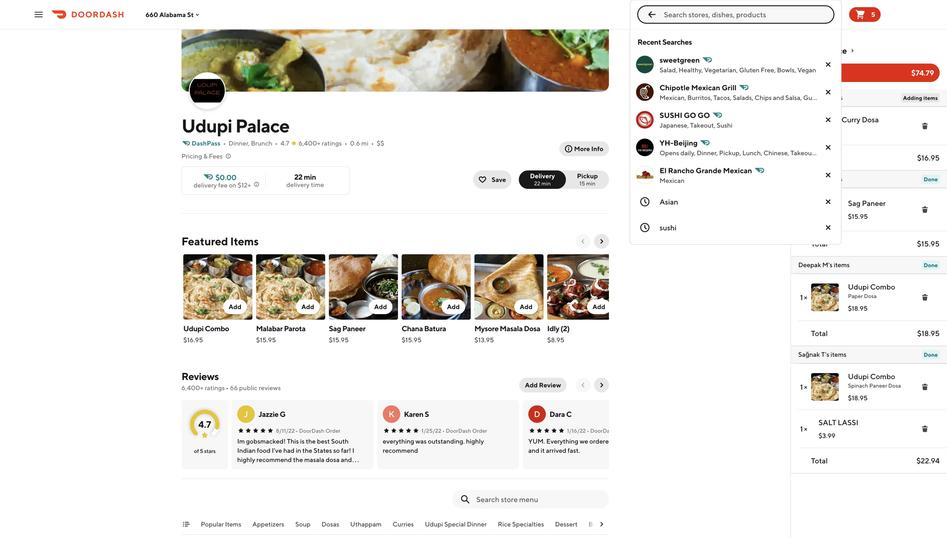 Task type: vqa. For each thing, say whether or not it's contained in the screenshot.
Barbeque
no



Task type: locate. For each thing, give the bounding box(es) containing it.
doordash for k
[[446, 428, 471, 434]]

deepak m's items
[[799, 261, 850, 269]]

info
[[592, 145, 604, 153]]

2 doordash from the left
[[446, 428, 471, 434]]

on
[[229, 181, 236, 189]]

0 vertical spatial done
[[924, 176, 938, 182]]

0 horizontal spatial 4.7
[[198, 419, 211, 430]]

× down deepak
[[804, 293, 808, 302]]

$22.94
[[917, 456, 940, 465]]

$18.95 down remove udupi combo from order image
[[918, 329, 940, 338]]

add for batura
[[447, 303, 460, 311]]

popular
[[201, 520, 224, 528]]

• doordash order right 1/25/22
[[443, 428, 487, 434]]

1 horizontal spatial ratings
[[322, 139, 342, 147]]

2 delete recent search result image from the top
[[825, 116, 832, 124]]

2 vertical spatial mexican
[[660, 177, 685, 184]]

1 delete recent search result image from the top
[[825, 88, 832, 96]]

delete recent search result image down a's
[[825, 198, 832, 206]]

dinner, right "dashpass •"
[[229, 139, 250, 147]]

min
[[304, 173, 316, 181], [542, 180, 551, 187], [586, 180, 596, 187]]

0 vertical spatial $18.95
[[848, 305, 868, 312]]

1 × left $3.99
[[801, 425, 808, 433]]

delivery left time
[[286, 181, 310, 188]]

• doordash order for d
[[587, 428, 632, 434]]

paneer inside sag paneer $15.95
[[342, 324, 366, 333]]

$16.95 down remove house curry dosa from order image
[[918, 153, 940, 162]]

total for $16.95
[[811, 153, 828, 162]]

d
[[534, 409, 540, 419]]

udupi inside udupi combo paper dosa
[[848, 282, 869, 291]]

1 horizontal spatial go
[[698, 111, 710, 120]]

delivery fee on $12+
[[194, 181, 251, 189]]

• right 1/16/22
[[587, 428, 589, 434]]

pickup 15 min
[[577, 172, 598, 187]]

order methods option group
[[519, 171, 609, 189]]

0 horizontal spatial sag paneer image
[[329, 254, 398, 320]]

3 • doordash order from the left
[[587, 428, 632, 434]]

return from search image
[[647, 9, 658, 20]]

1 vertical spatial brunch
[[874, 149, 895, 157]]

delete recent search result image for go
[[825, 116, 832, 124]]

items right popular
[[225, 520, 241, 528]]

dinner
[[467, 520, 487, 528]]

min inside delivery 22 min
[[542, 180, 551, 187]]

delete recent search result image right david
[[825, 171, 832, 179]]

min down delivery
[[542, 180, 551, 187]]

done for udupi combo
[[924, 262, 938, 268]]

items inside heading
[[230, 235, 259, 248]]

1 order from the left
[[326, 428, 341, 434]]

0 vertical spatial 5
[[872, 11, 876, 18]]

1 vertical spatial dinner,
[[697, 149, 718, 157]]

66
[[230, 384, 238, 392]]

1 vertical spatial mexican
[[723, 166, 752, 175]]

1 horizontal spatial min
[[542, 180, 551, 187]]

previous image
[[580, 382, 587, 389]]

2 order from the left
[[472, 428, 487, 434]]

delivery 22 min
[[530, 172, 555, 187]]

0 horizontal spatial 22
[[294, 173, 303, 181]]

brunch up "$12+"
[[251, 139, 272, 147]]

dosa left remove udupi combo from order icon
[[889, 382, 901, 389]]

delete recent search result image up m's
[[825, 224, 832, 231]]

2 vertical spatial combo
[[871, 372, 896, 381]]

done up remove udupi combo from order image
[[924, 262, 938, 268]]

total
[[811, 153, 828, 162], [811, 239, 828, 248], [811, 329, 828, 338], [811, 456, 828, 465]]

searches
[[663, 38, 692, 46]]

add for paneer
[[374, 303, 387, 311]]

3 doordash from the left
[[590, 428, 616, 434]]

1 horizontal spatial 6,400+
[[299, 139, 321, 147]]

order for d
[[617, 428, 632, 434]]

1 horizontal spatial brunch
[[874, 149, 895, 157]]

3 delete recent search result image from the top
[[825, 198, 832, 206]]

combo for spinach paneer dosa
[[871, 372, 896, 381]]

0 vertical spatial dinner,
[[229, 139, 250, 147]]

22 inside 22 min delivery time
[[294, 173, 303, 181]]

1 vertical spatial items
[[225, 520, 241, 528]]

doordash right 1/16/22
[[590, 428, 616, 434]]

1 doordash from the left
[[299, 428, 325, 434]]

2 horizontal spatial mexican
[[723, 166, 752, 175]]

jazzie g
[[259, 410, 286, 419]]

1 horizontal spatial sag paneer image
[[812, 196, 839, 223]]

paper
[[848, 293, 863, 299]]

0 vertical spatial 1
[[801, 293, 803, 302]]

0 vertical spatial $16.95
[[918, 153, 940, 162]]

$18.95 down paper
[[848, 305, 868, 312]]

spinach
[[848, 382, 869, 389]]

2 horizontal spatial order
[[617, 428, 632, 434]]

1 1 × from the top
[[801, 293, 808, 302]]

0 horizontal spatial udupi palace
[[182, 115, 289, 137]]

sushi
[[717, 121, 733, 129]]

660 alabama st
[[146, 11, 194, 18]]

dosa right masala
[[524, 324, 541, 333]]

total up david a's items
[[811, 153, 828, 162]]

1 horizontal spatial delivery
[[286, 181, 310, 188]]

1 horizontal spatial • doordash order
[[443, 428, 487, 434]]

2 vertical spatial 1
[[801, 425, 803, 433]]

1 vertical spatial sag paneer image
[[329, 254, 398, 320]]

combo inside udupi combo paper dosa
[[871, 282, 896, 291]]

1 left $3.99
[[801, 425, 803, 433]]

1 × from the top
[[804, 293, 808, 302]]

popular items
[[201, 520, 241, 528]]

done for sag paneer
[[924, 176, 938, 182]]

soup
[[295, 520, 311, 528]]

dinner,
[[229, 139, 250, 147], [697, 149, 718, 157]]

0 horizontal spatial $16.95
[[183, 336, 203, 344]]

$15.95 inside chana batura $15.95
[[402, 336, 422, 344]]

0 horizontal spatial sag
[[329, 324, 341, 333]]

udupi for paper
[[848, 282, 869, 291]]

• right 8/11/22
[[296, 428, 298, 434]]

featured items heading
[[182, 234, 259, 249]]

2 done from the top
[[924, 262, 938, 268]]

paneer for sag paneer $15.95
[[342, 324, 366, 333]]

• doordash order
[[296, 428, 341, 434], [443, 428, 487, 434], [587, 428, 632, 434]]

done up the remove sag paneer from order icon
[[924, 176, 938, 182]]

more info button
[[560, 141, 609, 156]]

delete recent search result image inside asian link
[[825, 198, 832, 206]]

2 total from the top
[[811, 239, 828, 248]]

udupi combo image down t's
[[812, 373, 839, 401]]

remove udupi combo from order image
[[922, 294, 929, 301]]

0.6
[[350, 139, 360, 147]]

dosa inside udupi combo spinach paneer dosa
[[889, 382, 901, 389]]

udupi for spinach
[[848, 372, 869, 381]]

items right "p's"
[[827, 94, 843, 101]]

more
[[574, 145, 590, 153]]

items right t's
[[831, 351, 847, 358]]

× for udupi combo spinach paneer dosa
[[804, 383, 808, 391]]

1 done from the top
[[924, 176, 938, 182]]

doordash for j
[[299, 428, 325, 434]]

6 add button from the left
[[587, 300, 611, 314]]

delete recent search result image down the checkout
[[825, 88, 832, 96]]

combo inside udupi combo $16.95
[[205, 324, 229, 333]]

0 vertical spatial palace
[[823, 46, 847, 56]]

1 down deepak
[[801, 293, 803, 302]]

brunch inside 'list box'
[[874, 149, 895, 157]]

$3.99
[[819, 432, 836, 440]]

udupi combo $16.95
[[183, 324, 229, 344]]

lassi
[[838, 418, 859, 427]]

2 1 from the top
[[801, 383, 803, 391]]

doordash
[[299, 428, 325, 434], [446, 428, 471, 434], [590, 428, 616, 434]]

22 down delivery
[[534, 180, 541, 187]]

lunch,
[[743, 149, 763, 157]]

add review
[[525, 381, 561, 389]]

udupi for $16.95
[[183, 324, 204, 333]]

brunch right sum,
[[874, 149, 895, 157]]

udupi combo image for udupi combo spinach paneer dosa
[[812, 373, 839, 401]]

udupi inside udupi combo $16.95
[[183, 324, 204, 333]]

dim
[[845, 149, 857, 157]]

1 vertical spatial paneer
[[342, 324, 366, 333]]

2 • doordash order from the left
[[443, 428, 487, 434]]

udupi palace up dinner, brunch
[[182, 115, 289, 137]]

0 horizontal spatial min
[[304, 173, 316, 181]]

udupi combo image
[[183, 254, 253, 320], [812, 284, 839, 311], [812, 373, 839, 401]]

0 horizontal spatial 5
[[200, 448, 203, 454]]

items inside button
[[225, 520, 241, 528]]

salad,
[[660, 66, 678, 74]]

sushi
[[660, 223, 677, 232]]

ratings left 0.6
[[322, 139, 342, 147]]

Store search: begin typing to search for stores available on DoorDash text field
[[664, 9, 831, 20]]

0 vertical spatial sag
[[848, 199, 861, 208]]

1 down sağnak at the bottom right of the page
[[801, 383, 803, 391]]

udupi combo image left paper
[[812, 284, 839, 311]]

1 vertical spatial 1 ×
[[801, 383, 808, 391]]

0 vertical spatial items
[[230, 235, 259, 248]]

0 vertical spatial sag paneer image
[[812, 196, 839, 223]]

3 order from the left
[[617, 428, 632, 434]]

0 horizontal spatial go
[[684, 111, 697, 120]]

ratings down the reviews link in the left bottom of the page
[[205, 384, 225, 392]]

none radio containing delivery
[[519, 171, 566, 189]]

items right a's
[[827, 175, 843, 183]]

yh-
[[660, 138, 674, 147]]

add button for (2)
[[587, 300, 611, 314]]

delete recent search result image
[[825, 61, 832, 68], [825, 116, 832, 124], [825, 144, 832, 151]]

4.7 up of 5 stars
[[198, 419, 211, 430]]

sag inside sag paneer $15.95
[[329, 324, 341, 333]]

None radio
[[561, 171, 609, 189]]

udupi for dinner
[[425, 520, 443, 528]]

udupi special dinner button
[[425, 520, 487, 535]]

22 left time
[[294, 173, 303, 181]]

udupi combo spinach paneer dosa
[[848, 372, 901, 389]]

vegan
[[798, 66, 816, 74]]

• doordash order right 8/11/22
[[296, 428, 341, 434]]

delete recent search result image for 'chipotle mexican grill' link
[[825, 88, 832, 96]]

$18.95
[[848, 305, 868, 312], [918, 329, 940, 338], [848, 394, 868, 402]]

1 vertical spatial delete recent search result image
[[825, 116, 832, 124]]

uthappam button
[[350, 520, 382, 535]]

0 horizontal spatial dinner,
[[229, 139, 250, 147]]

min inside 'pickup 15 min'
[[586, 180, 596, 187]]

0 vertical spatial ×
[[804, 293, 808, 302]]

2 vertical spatial ×
[[804, 425, 808, 433]]

5 right of
[[200, 448, 203, 454]]

1 total from the top
[[811, 153, 828, 162]]

combo for udupi combo
[[205, 324, 229, 333]]

0 horizontal spatial palace
[[235, 115, 289, 137]]

palace up dinner, brunch
[[235, 115, 289, 137]]

delete recent search result image left the dim
[[825, 144, 832, 151]]

parota
[[284, 324, 306, 333]]

min down pickup
[[586, 180, 596, 187]]

1 × down deepak
[[801, 293, 808, 302]]

$15.95 for sag paneer
[[329, 336, 349, 344]]

6,400+ ratings •
[[299, 139, 347, 147]]

1 vertical spatial 1
[[801, 383, 803, 391]]

fees
[[209, 152, 223, 160]]

paneer for sag paneer
[[862, 199, 886, 208]]

chipotle mexican grill
[[660, 83, 737, 92]]

1 × down sağnak at the bottom right of the page
[[801, 383, 808, 391]]

2 1 × from the top
[[801, 383, 808, 391]]

3 add button from the left
[[369, 300, 393, 314]]

salt lassi
[[819, 418, 859, 427]]

6,400+
[[299, 139, 321, 147], [182, 384, 204, 392]]

1 horizontal spatial $16.95
[[918, 153, 940, 162]]

× down sağnak at the bottom right of the page
[[804, 383, 808, 391]]

2 vertical spatial 1 ×
[[801, 425, 808, 433]]

2 horizontal spatial doordash
[[590, 428, 616, 434]]

1 vertical spatial 5
[[200, 448, 203, 454]]

takeout, down sushi go go
[[690, 121, 716, 129]]

1 vertical spatial ratings
[[205, 384, 225, 392]]

1 horizontal spatial doordash
[[446, 428, 471, 434]]

$15.95 inside sag paneer $15.95
[[329, 336, 349, 344]]

items right m's
[[834, 261, 850, 269]]

list box
[[630, 29, 895, 245]]

1/25/22
[[422, 428, 442, 434]]

0 horizontal spatial ratings
[[205, 384, 225, 392]]

2 add button from the left
[[296, 300, 320, 314]]

3 total from the top
[[811, 329, 828, 338]]

$15.95 inside malabar parota $15.95
[[256, 336, 276, 344]]

st
[[187, 11, 194, 18]]

1 horizontal spatial 22
[[534, 180, 541, 187]]

$18.95 down the spinach
[[848, 394, 868, 402]]

5 add button from the left
[[514, 300, 538, 314]]

1 vertical spatial udupi palace
[[182, 115, 289, 137]]

total up deepak m's items
[[811, 239, 828, 248]]

None radio
[[519, 171, 566, 189]]

total up "sağnak t's items"
[[811, 329, 828, 338]]

delete recent search result image inside sushi link
[[825, 224, 832, 231]]

total down $3.99
[[811, 456, 828, 465]]

× left $3.99
[[804, 425, 808, 433]]

udupi palace up the checkout
[[799, 46, 847, 56]]

items for deepak m's items
[[834, 261, 850, 269]]

1 horizontal spatial dinner,
[[697, 149, 718, 157]]

mi
[[361, 139, 369, 147]]

doordash right 1/25/22
[[446, 428, 471, 434]]

1 × for udupi combo paper dosa
[[801, 293, 808, 302]]

idly
[[547, 324, 559, 333]]

malabar parota $15.95
[[256, 324, 306, 344]]

• right dashpass
[[223, 139, 226, 147]]

1 vertical spatial 4.7
[[198, 419, 211, 430]]

bowls,
[[777, 66, 796, 74]]

1 vertical spatial done
[[924, 262, 938, 268]]

1 horizontal spatial 5
[[872, 11, 876, 18]]

idly (2) $8.95
[[547, 324, 570, 344]]

1 vertical spatial $16.95
[[183, 336, 203, 344]]

mexican down el
[[660, 177, 685, 184]]

add button for masala
[[514, 300, 538, 314]]

palace
[[823, 46, 847, 56], [235, 115, 289, 137]]

delivery left fee
[[194, 181, 217, 189]]

of
[[194, 448, 199, 454]]

list containing udupi combo
[[791, 364, 947, 448]]

items right featured
[[230, 235, 259, 248]]

1 vertical spatial ×
[[804, 383, 808, 391]]

5 up udupi palace link
[[872, 11, 876, 18]]

mexican down pickup,
[[723, 166, 752, 175]]

delete recent search result image
[[825, 88, 832, 96], [825, 171, 832, 179], [825, 198, 832, 206], [825, 224, 832, 231]]

delivery
[[286, 181, 310, 188], [194, 181, 217, 189]]

combo inside udupi combo spinach paneer dosa
[[871, 372, 896, 381]]

udupi inside udupi combo spinach paneer dosa
[[848, 372, 869, 381]]

5 inside button
[[872, 11, 876, 18]]

1 delete recent search result image from the top
[[825, 61, 832, 68]]

8/11/22
[[276, 428, 295, 434]]

1 vertical spatial combo
[[205, 324, 229, 333]]

• left 66
[[226, 384, 229, 392]]

0 vertical spatial udupi palace
[[799, 46, 847, 56]]

delivery inside 22 min delivery time
[[286, 181, 310, 188]]

2 vertical spatial paneer
[[870, 382, 888, 389]]

0 vertical spatial 1 ×
[[801, 293, 808, 302]]

$15.95 for chana batura
[[402, 336, 422, 344]]

items for sağnak t's items
[[831, 351, 847, 358]]

ratings
[[322, 139, 342, 147], [205, 384, 225, 392]]

dosa right curry in the right of the page
[[862, 115, 879, 124]]

4 add button from the left
[[442, 300, 465, 314]]

6,400+ up 22 min delivery time
[[299, 139, 321, 147]]

doordash right 8/11/22
[[299, 428, 325, 434]]

6,400+ down the reviews link in the left bottom of the page
[[182, 384, 204, 392]]

0 vertical spatial paneer
[[862, 199, 886, 208]]

0 horizontal spatial • doordash order
[[296, 428, 341, 434]]

2 vertical spatial delete recent search result image
[[825, 144, 832, 151]]

$$
[[377, 139, 384, 147]]

$15.95
[[848, 213, 868, 220], [917, 239, 940, 248], [256, 336, 276, 344], [329, 336, 349, 344], [402, 336, 422, 344]]

1 horizontal spatial order
[[472, 428, 487, 434]]

sag paneer
[[848, 199, 886, 208]]

dosa right paper
[[864, 293, 877, 299]]

0 vertical spatial 4.7
[[281, 139, 289, 147]]

list
[[791, 364, 947, 448]]

order for j
[[326, 428, 341, 434]]

reviews link
[[182, 371, 219, 382]]

0 horizontal spatial order
[[326, 428, 341, 434]]

0 vertical spatial combo
[[871, 282, 896, 291]]

udupi inside button
[[425, 520, 443, 528]]

1 • doordash order from the left
[[296, 428, 341, 434]]

2 vertical spatial $18.95
[[848, 394, 868, 402]]

3 delete recent search result image from the top
[[825, 144, 832, 151]]

delete recent search result image up the checkout
[[825, 61, 832, 68]]

2 delete recent search result image from the top
[[825, 171, 832, 179]]

1 1 from the top
[[801, 293, 803, 302]]

udupi palace
[[799, 46, 847, 56], [182, 115, 289, 137]]

sag paneer image
[[812, 196, 839, 223], [329, 254, 398, 320]]

2 horizontal spatial min
[[586, 180, 596, 187]]

asian link
[[630, 189, 841, 215]]

2 × from the top
[[804, 383, 808, 391]]

min for pickup
[[586, 180, 596, 187]]

0 horizontal spatial doordash
[[299, 428, 325, 434]]

4.7 right dinner, brunch
[[281, 139, 289, 147]]

sum,
[[858, 149, 873, 157]]

1 horizontal spatial udupi palace
[[799, 46, 847, 56]]

4.7
[[281, 139, 289, 147], [198, 419, 211, 430]]

el
[[660, 166, 667, 175]]

gluten
[[739, 66, 760, 74]]

mysore masala dosa $13.95
[[475, 324, 541, 344]]

1 add button from the left
[[223, 300, 247, 314]]

delete recent search result image left curry in the right of the page
[[825, 116, 832, 124]]

1 vertical spatial takeout,
[[791, 149, 816, 157]]

recent searches
[[638, 38, 692, 46]]

2 horizontal spatial • doordash order
[[587, 428, 632, 434]]

• doordash order right 1/16/22
[[587, 428, 632, 434]]

palace up the checkout
[[823, 46, 847, 56]]

$18.95 for udupi combo spinach paneer dosa
[[848, 394, 868, 402]]

open menu image
[[33, 9, 44, 20]]

daily,
[[681, 149, 696, 157]]

0 vertical spatial mexican
[[692, 83, 721, 92]]

delete recent search result image for asian link
[[825, 198, 832, 206]]

takeout, up david
[[791, 149, 816, 157]]

0 horizontal spatial 6,400+
[[182, 384, 204, 392]]

2 vertical spatial done
[[924, 352, 938, 358]]

1 go from the left
[[684, 111, 697, 120]]

0 horizontal spatial mexican
[[660, 177, 685, 184]]

mexican down healthy,
[[692, 83, 721, 92]]

min inside 22 min delivery time
[[304, 173, 316, 181]]

$16.95
[[918, 153, 940, 162], [183, 336, 203, 344]]

items
[[230, 235, 259, 248], [225, 520, 241, 528]]

delete recent search result image inside 'chipotle mexican grill' link
[[825, 88, 832, 96]]

4 delete recent search result image from the top
[[825, 224, 832, 231]]

dosa inside udupi combo paper dosa
[[864, 293, 877, 299]]

dinner, up grande
[[697, 149, 718, 157]]

1 for udupi combo spinach paneer dosa
[[801, 383, 803, 391]]

udupi combo image down featured items heading
[[183, 254, 253, 320]]

min down the 6,400+ ratings •
[[304, 173, 316, 181]]

items for claire p's items
[[827, 94, 843, 101]]

opens daily, dinner, pickup, lunch, chinese, takeout, seafood, dim sum, brunch
[[660, 149, 895, 157]]

3 1 × from the top
[[801, 425, 808, 433]]

1 horizontal spatial palace
[[823, 46, 847, 56]]

4 total from the top
[[811, 456, 828, 465]]

1 vertical spatial palace
[[235, 115, 289, 137]]

done up remove udupi combo from order icon
[[924, 352, 938, 358]]

0 vertical spatial delete recent search result image
[[825, 61, 832, 68]]

udupi palace image
[[182, 0, 609, 92], [190, 73, 225, 108]]

0 vertical spatial brunch
[[251, 139, 272, 147]]

udupi combo image inside 'list'
[[812, 373, 839, 401]]

1 horizontal spatial sag
[[848, 199, 861, 208]]

$16.95 up reviews
[[183, 336, 203, 344]]

1 vertical spatial 6,400+
[[182, 384, 204, 392]]

1 vertical spatial sag
[[329, 324, 341, 333]]

0 vertical spatial takeout,
[[690, 121, 716, 129]]



Task type: describe. For each thing, give the bounding box(es) containing it.
660 alabama st button
[[146, 11, 201, 18]]

items for featured items
[[230, 235, 259, 248]]

add button for paneer
[[369, 300, 393, 314]]

0 horizontal spatial brunch
[[251, 139, 272, 147]]

combo for paper dosa
[[871, 282, 896, 291]]

pricing & fees button
[[182, 152, 232, 161]]

$15.95 for malabar parota
[[256, 336, 276, 344]]

add button for combo
[[223, 300, 247, 314]]

Item Search search field
[[476, 494, 602, 505]]

reviews
[[182, 371, 219, 382]]

soup button
[[295, 520, 311, 535]]

recent
[[638, 38, 661, 46]]

1 for udupi combo paper dosa
[[801, 293, 803, 302]]

$16.95 inside udupi combo $16.95
[[183, 336, 203, 344]]

dosas
[[322, 520, 339, 528]]

scroll menu navigation right image
[[598, 521, 606, 528]]

reviews 6,400+ ratings • 66 public reviews
[[182, 371, 281, 392]]

g
[[280, 410, 286, 419]]

add button for parota
[[296, 300, 320, 314]]

chana
[[402, 324, 423, 333]]

items right the adding
[[924, 95, 938, 101]]

660
[[146, 11, 158, 18]]

idly (2) image
[[547, 254, 617, 320]]

free,
[[761, 66, 776, 74]]

fee
[[218, 181, 228, 189]]

add button for batura
[[442, 300, 465, 314]]

pickup
[[577, 172, 598, 180]]

curries button
[[393, 520, 414, 535]]

0 vertical spatial 6,400+
[[299, 139, 321, 147]]

$12+
[[238, 181, 251, 189]]

j
[[244, 409, 248, 419]]

$0.00
[[216, 173, 236, 182]]

delivery
[[530, 172, 555, 180]]

ratings inside reviews 6,400+ ratings • 66 public reviews
[[205, 384, 225, 392]]

0 horizontal spatial delivery
[[194, 181, 217, 189]]

public
[[239, 384, 257, 392]]

min for delivery
[[542, 180, 551, 187]]

add for combo
[[229, 303, 241, 311]]

uthappam
[[350, 520, 382, 528]]

none radio containing pickup
[[561, 171, 609, 189]]

a's
[[817, 175, 826, 183]]

chana batura $15.95
[[402, 324, 446, 344]]

1 horizontal spatial takeout,
[[791, 149, 816, 157]]

next button of carousel image
[[598, 238, 606, 245]]

add for masala
[[520, 303, 533, 311]]

order for k
[[472, 428, 487, 434]]

• right mi
[[371, 139, 374, 147]]

alabama
[[159, 11, 186, 18]]

next image
[[598, 382, 606, 389]]

show menu categories image
[[182, 521, 190, 528]]

salad, healthy, vegetarian, gluten free, bowls, vegan
[[660, 66, 816, 74]]

• doordash order for j
[[296, 428, 341, 434]]

appetizers
[[252, 520, 284, 528]]

remove house curry dosa from order image
[[922, 122, 929, 130]]

× for udupi combo paper dosa
[[804, 293, 808, 302]]

m's
[[823, 261, 833, 269]]

curry
[[842, 115, 861, 124]]

chana batura image
[[402, 254, 471, 320]]

previous button of carousel image
[[580, 238, 587, 245]]

claire p's items
[[799, 94, 843, 101]]

udupi combo image for udupi combo paper dosa
[[812, 284, 839, 311]]

pricing
[[182, 152, 202, 160]]

items for popular items
[[225, 520, 241, 528]]

dosa inside mysore masala dosa $13.95
[[524, 324, 541, 333]]

david
[[799, 175, 816, 183]]

list box containing recent searches
[[630, 29, 895, 245]]

japanese, takeout, sushi
[[660, 121, 733, 129]]

batura
[[424, 324, 446, 333]]

• right 1/25/22
[[443, 428, 445, 434]]

22 inside delivery 22 min
[[534, 180, 541, 187]]

items for david a's items
[[827, 175, 843, 183]]

remove udupi combo from order image
[[922, 383, 929, 391]]

remove sag paneer from order image
[[922, 206, 929, 213]]

sag for sag paneer
[[848, 199, 861, 208]]

vegetarian,
[[705, 66, 738, 74]]

featured
[[182, 235, 228, 248]]

sag for sag paneer $15.95
[[329, 324, 341, 333]]

• inside reviews 6,400+ ratings • 66 public reviews
[[226, 384, 229, 392]]

c
[[566, 410, 572, 419]]

• left 0.6
[[345, 139, 347, 147]]

1/16/22
[[567, 428, 586, 434]]

udupi special dinner
[[425, 520, 487, 528]]

malabar
[[256, 324, 283, 333]]

malabar parota image
[[256, 254, 325, 320]]

sag paneer $15.95
[[329, 324, 366, 344]]

0 horizontal spatial takeout,
[[690, 121, 716, 129]]

rancho
[[668, 166, 695, 175]]

add for parota
[[302, 303, 314, 311]]

adding
[[903, 95, 923, 101]]

beijing
[[674, 138, 698, 147]]

$13.95
[[475, 336, 494, 344]]

total for $15.95
[[811, 239, 828, 248]]

udupi combo paper dosa
[[848, 282, 896, 299]]

$18.95 for udupi combo paper dosa
[[848, 305, 868, 312]]

beverages
[[589, 520, 620, 528]]

dashpass •
[[192, 139, 226, 147]]

1 horizontal spatial mexican
[[692, 83, 721, 92]]

15
[[580, 180, 585, 187]]

dessert
[[555, 520, 578, 528]]

add inside add review "button"
[[525, 381, 538, 389]]

1 horizontal spatial 4.7
[[281, 139, 289, 147]]

delete recent search result image for beijing
[[825, 144, 832, 151]]

k
[[389, 409, 395, 419]]

japanese,
[[660, 121, 689, 129]]

doordash for d
[[590, 428, 616, 434]]

featured items
[[182, 235, 259, 248]]

of 5 stars
[[194, 448, 216, 454]]

0.6 mi • $$
[[350, 139, 384, 147]]

3 × from the top
[[804, 425, 808, 433]]

3 1 from the top
[[801, 425, 803, 433]]

rice specialties
[[498, 520, 544, 528]]

dashpass
[[192, 139, 220, 147]]

sushi link
[[630, 215, 841, 241]]

curries
[[393, 520, 414, 528]]

5 button
[[849, 7, 881, 22]]

dessert button
[[555, 520, 578, 535]]

sushi
[[660, 111, 683, 120]]

total for $18.95
[[811, 329, 828, 338]]

0 vertical spatial ratings
[[322, 139, 342, 147]]

• right dinner, brunch
[[275, 139, 278, 147]]

seafood,
[[817, 149, 843, 157]]

delete recent search result image for sushi link
[[825, 224, 832, 231]]

remove salt lassi from order image
[[922, 425, 929, 433]]

p's
[[817, 94, 826, 101]]

3 done from the top
[[924, 352, 938, 358]]

checkout
[[804, 68, 838, 77]]

6,400+ inside reviews 6,400+ ratings • 66 public reviews
[[182, 384, 204, 392]]

jazzie
[[259, 410, 279, 419]]

2 go from the left
[[698, 111, 710, 120]]

(2)
[[561, 324, 570, 333]]

total for $22.94
[[811, 456, 828, 465]]

t's
[[822, 351, 830, 358]]

1 × for udupi combo spinach paneer dosa
[[801, 383, 808, 391]]

opens
[[660, 149, 679, 157]]

dosas button
[[322, 520, 339, 535]]

special
[[445, 520, 466, 528]]

beverages button
[[589, 520, 620, 535]]

• doordash order for k
[[443, 428, 487, 434]]

add for (2)
[[593, 303, 606, 311]]

1 vertical spatial $18.95
[[918, 329, 940, 338]]

dinner, brunch
[[229, 139, 272, 147]]

grande
[[696, 166, 722, 175]]

chipotle
[[660, 83, 690, 92]]

paneer inside udupi combo spinach paneer dosa
[[870, 382, 888, 389]]

mysore masala dosa image
[[475, 254, 544, 320]]



